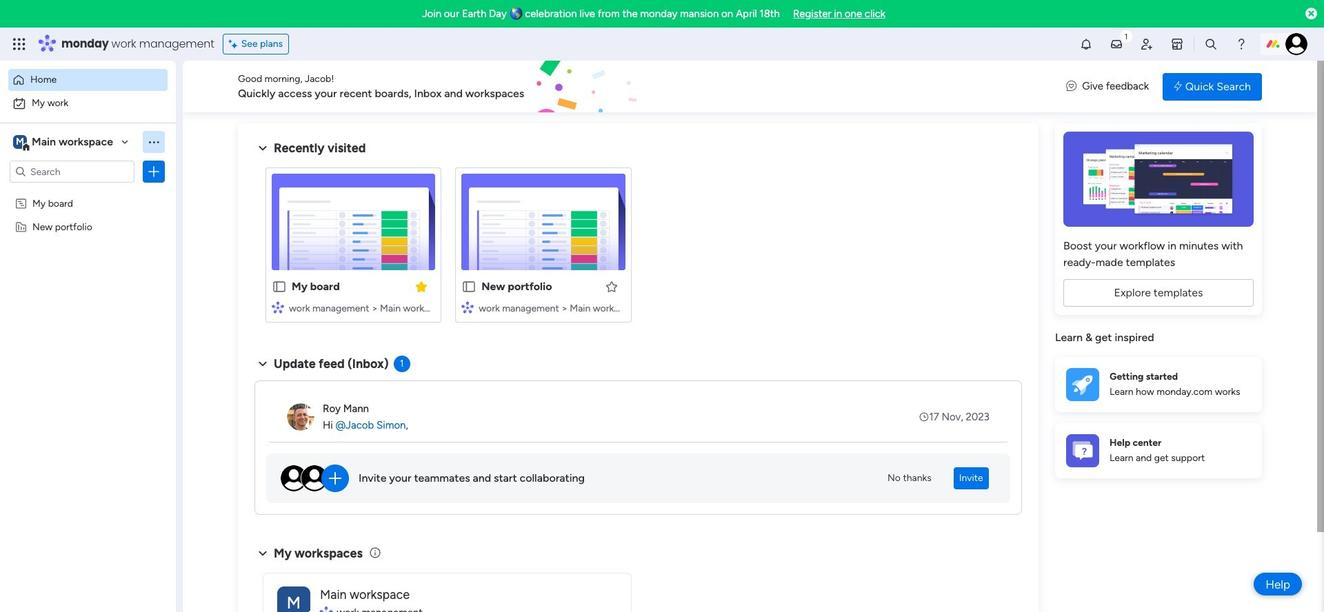 Task type: describe. For each thing, give the bounding box(es) containing it.
workspace image
[[13, 134, 27, 150]]

public board image
[[462, 279, 477, 294]]

workspace options image
[[147, 135, 161, 149]]

templates image image
[[1067, 132, 1250, 227]]

1 element
[[393, 356, 410, 372]]

getting started element
[[1055, 357, 1262, 412]]

remove from favorites image
[[415, 280, 428, 293]]

quick search results list box
[[254, 157, 1022, 339]]

see plans image
[[229, 37, 241, 52]]

invite members image
[[1140, 37, 1154, 51]]

jacob simon image
[[1285, 33, 1307, 55]]

close my workspaces image
[[254, 545, 271, 562]]

workspace image
[[277, 586, 310, 612]]

close update feed (inbox) image
[[254, 356, 271, 372]]

workspace selection element
[[13, 134, 115, 152]]

help center element
[[1055, 423, 1262, 478]]

2 vertical spatial option
[[0, 191, 176, 193]]

1 vertical spatial option
[[8, 92, 168, 114]]

add to favorites image
[[604, 280, 618, 293]]

options image
[[147, 165, 161, 179]]



Task type: vqa. For each thing, say whether or not it's contained in the screenshot.
Word
no



Task type: locate. For each thing, give the bounding box(es) containing it.
monday marketplace image
[[1170, 37, 1184, 51]]

update feed image
[[1110, 37, 1123, 51]]

list box
[[0, 189, 176, 424]]

option
[[8, 69, 168, 91], [8, 92, 168, 114], [0, 191, 176, 193]]

notifications image
[[1079, 37, 1093, 51]]

help image
[[1234, 37, 1248, 51]]

v2 user feedback image
[[1066, 79, 1077, 94]]

0 vertical spatial option
[[8, 69, 168, 91]]

search everything image
[[1204, 37, 1218, 51]]

public board image
[[272, 279, 287, 294]]

roy mann image
[[287, 403, 314, 431]]

select product image
[[12, 37, 26, 51]]

1 image
[[1120, 28, 1132, 44]]

v2 bolt switch image
[[1174, 79, 1182, 94]]

Search in workspace field
[[29, 164, 115, 180]]

close recently visited image
[[254, 140, 271, 157]]



